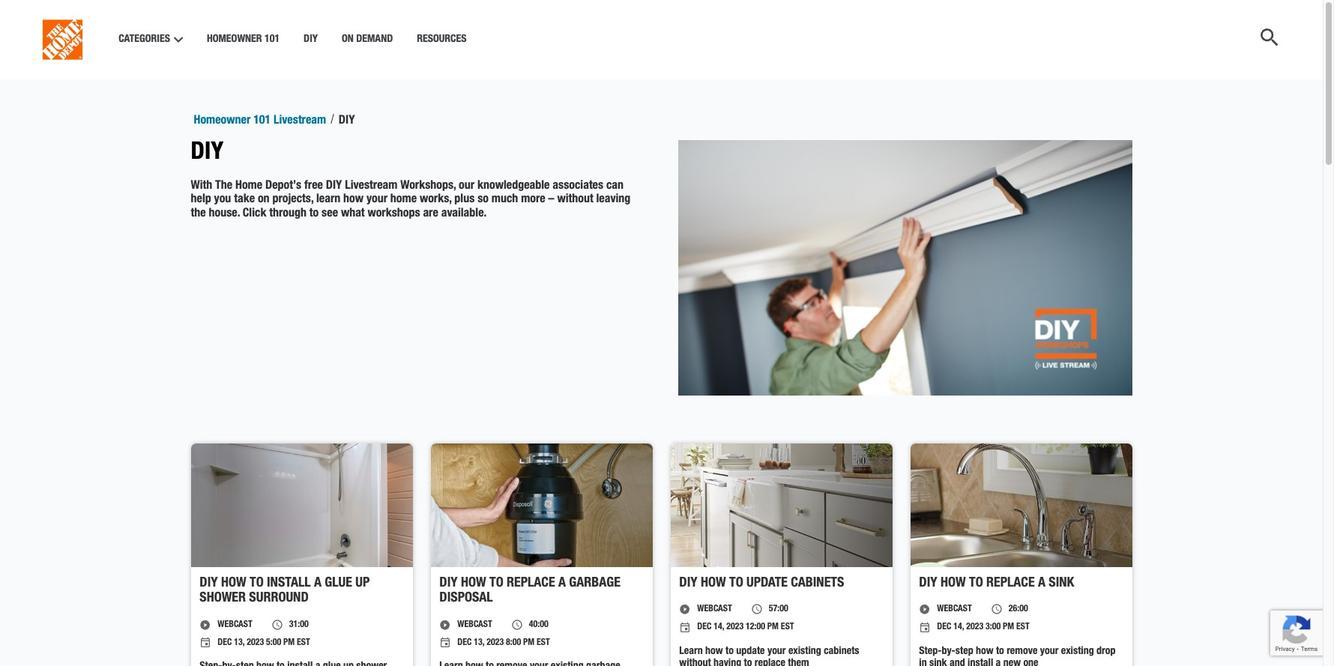 Task type: describe. For each thing, give the bounding box(es) containing it.
14, for replace
[[954, 623, 964, 632]]

webcast icon image for diy how to replace a sink
[[919, 604, 931, 616]]

webcast for diy how to install a glue up shower surround
[[218, 621, 252, 630]]

to for diy how to install a glue up shower surround
[[250, 577, 264, 590]]

101 for homeowner
[[253, 115, 271, 127]]

webcast element for diy how to replace a sink
[[937, 604, 972, 616]]

workshops
[[368, 208, 420, 220]]

est for diy how to replace a sink
[[1017, 623, 1030, 632]]

glue
[[325, 577, 352, 590]]

are
[[423, 208, 438, 220]]

up
[[356, 577, 370, 590]]

without inside with the home depot's free diy livestream workshops, our knowledgeable associates can help you take on projects, learn how your home works, plus so much more – without leaving the house. click through to see what workshops are available.
[[557, 194, 593, 206]]

diy how to update cabinets
[[679, 577, 844, 590]]

diy for diy how to replace a sink
[[919, 577, 938, 590]]

homeowner 101 livestream link
[[194, 115, 329, 127]]

diy how to install a glue up shower surround
[[200, 577, 370, 606]]

learn how to update your existing cabinets without having to replace them
[[679, 647, 859, 666]]

surround
[[249, 592, 309, 606]]

categories button
[[119, 34, 183, 46]]

the
[[191, 208, 206, 220]]

much
[[492, 194, 518, 206]]

how for diy how to replace a sink
[[941, 577, 966, 590]]

webcast element for diy how to replace a garbage disposal
[[458, 619, 492, 631]]

to for diy how to replace a garbage disposal
[[489, 577, 503, 590]]

diy how to replace a garbage disposal link
[[440, 576, 644, 607]]

replace for sink
[[986, 577, 1035, 590]]

diy for diy how to install a glue up shower surround
[[200, 577, 218, 590]]

dec 13, 2023 8:00 pm est
[[458, 639, 550, 648]]

plus
[[455, 194, 475, 206]]

dec for diy how to replace a garbage disposal
[[458, 639, 472, 648]]

search image
[[1258, 26, 1282, 50]]

can
[[606, 181, 624, 193]]

to for diy how to replace a sink
[[969, 577, 983, 590]]

event duration element for diy how to replace a sink
[[991, 604, 1028, 616]]

replace
[[755, 659, 786, 666]]

replace for garbage
[[507, 577, 555, 590]]

event duration element for diy how to replace a garbage disposal
[[511, 619, 548, 631]]

0 horizontal spatial diy link
[[304, 34, 318, 46]]

knowledgeable
[[477, 181, 550, 193]]

on
[[342, 34, 354, 45]]

to down 'update'
[[744, 659, 752, 666]]

how inside 'step-by-step how to remove your existing drop in sink and install a new one'
[[976, 647, 994, 657]]

step
[[956, 647, 973, 657]]

event duration element for diy how to install a glue up shower surround
[[271, 619, 309, 631]]

1 vertical spatial diy link
[[339, 115, 355, 127]]

sink
[[1049, 577, 1074, 590]]

13, for diy how to install a glue up shower surround
[[234, 639, 245, 648]]

diy how to replace a sink
[[919, 577, 1074, 590]]

on demand link
[[342, 34, 393, 46]]

step-
[[919, 647, 942, 657]]

pm for diy how to install a glue up shower surround
[[283, 639, 295, 648]]

homeowner 101 livestream home image
[[34, 10, 92, 70]]

101 for homeowner
[[265, 34, 280, 45]]

take
[[234, 194, 255, 206]]

free
[[304, 181, 323, 193]]

works,
[[420, 194, 452, 206]]

dec 14, 2023 12:00 pm est
[[697, 623, 794, 632]]

home
[[235, 181, 262, 193]]

dec 13, 2023 5:00 pm est
[[218, 639, 310, 648]]

and
[[950, 659, 965, 666]]

update
[[747, 577, 788, 590]]

pm for diy how to update cabinets
[[767, 623, 779, 632]]

our
[[459, 181, 475, 193]]

event start date and time element for diy how to update cabinets
[[679, 622, 794, 634]]

resources link
[[417, 34, 467, 46]]

dec for diy how to update cabinets
[[697, 623, 712, 632]]

a
[[996, 659, 1001, 666]]

resources
[[417, 34, 467, 45]]

with
[[191, 181, 212, 193]]

homeowner 101
[[207, 34, 280, 45]]

you
[[214, 194, 231, 206]]

your inside learn how to update your existing cabinets without having to replace them
[[768, 647, 786, 657]]

diy how to update cabinets link
[[679, 576, 884, 592]]

pm for diy how to replace a garbage disposal
[[523, 639, 535, 648]]

leaving
[[596, 194, 631, 206]]

diy for diy how to replace a garbage disposal
[[440, 577, 458, 590]]

your inside with the home depot's free diy livestream workshops, our knowledgeable associates can help you take on projects, learn how your home works, plus so much more – without leaving the house. click through to see what workshops are available.
[[366, 194, 388, 206]]

2023 12:00
[[726, 623, 765, 632]]

drop
[[1097, 647, 1116, 657]]

diy for the leftmost diy link
[[304, 34, 318, 45]]

dec 14, 2023 3:00 pm est
[[937, 623, 1030, 632]]

57:00
[[769, 605, 788, 614]]

homeowner
[[207, 34, 262, 45]]

without inside learn how to update your existing cabinets without having to replace them
[[679, 659, 711, 666]]

workshops,
[[400, 181, 456, 193]]

how inside with the home depot's free diy livestream workshops, our knowledgeable associates can help you take on projects, learn how your home works, plus so much more – without leaving the house. click through to see what workshops are available.
[[343, 194, 364, 206]]

available.
[[441, 208, 486, 220]]



Task type: vqa. For each thing, say whether or not it's contained in the screenshot.
'Get Support' 'button'
no



Task type: locate. For each thing, give the bounding box(es) containing it.
existing inside 'step-by-step how to remove your existing drop in sink and install a new one'
[[1061, 647, 1094, 657]]

without down the learn
[[679, 659, 711, 666]]

how up the what
[[343, 194, 364, 206]]

to up 'surround'
[[250, 577, 264, 590]]

homeowner 101 link
[[207, 34, 280, 46]]

pm for diy how to replace a sink
[[1003, 623, 1014, 632]]

learn
[[316, 194, 341, 206]]

how for diy how to update cabinets
[[701, 577, 726, 590]]

2 14, from the left
[[954, 623, 964, 632]]

cabinets
[[824, 647, 859, 657]]

existing
[[788, 647, 821, 657], [1061, 647, 1094, 657]]

by-
[[942, 647, 956, 657]]

est down 26:00
[[1017, 623, 1030, 632]]

14,
[[714, 623, 724, 632], [954, 623, 964, 632]]

how for diy how to replace a garbage disposal
[[461, 577, 486, 590]]

webcast down shower
[[218, 621, 252, 630]]

event start date and time element
[[679, 622, 794, 634], [919, 622, 1030, 634], [200, 637, 310, 649], [440, 637, 550, 649]]

depot's
[[265, 181, 302, 193]]

webcast element for diy how to update cabinets
[[697, 604, 732, 616]]

2 horizontal spatial your
[[1040, 647, 1059, 657]]

a for glue
[[314, 577, 322, 590]]

disposal
[[440, 592, 493, 606]]

more
[[521, 194, 545, 206]]

13,
[[234, 639, 245, 648], [474, 639, 484, 648]]

est
[[781, 623, 794, 632], [1017, 623, 1030, 632], [297, 639, 310, 648], [537, 639, 550, 648]]

webcast icon image for diy how to update cabinets
[[679, 604, 691, 616]]

1 horizontal spatial your
[[768, 647, 786, 657]]

livestream up the what
[[345, 181, 398, 193]]

1 to from the left
[[250, 577, 264, 590]]

0 vertical spatial livestream
[[274, 115, 326, 127]]

est down 31:00
[[297, 639, 310, 648]]

to inside 'step-by-step how to remove your existing drop in sink and install a new one'
[[996, 647, 1004, 657]]

webcast icon image for diy how to replace a garbage disposal
[[440, 619, 452, 631]]

2 horizontal spatial how
[[976, 647, 994, 657]]

dec for diy how to install a glue up shower surround
[[218, 639, 232, 648]]

diy how to replace a garbage disposal
[[440, 577, 621, 606]]

a inside "diy how to install a glue up shower surround"
[[314, 577, 322, 590]]

dec for diy how to replace a sink
[[937, 623, 952, 632]]

with the home depot's free diy livestream workshops, our knowledgeable associates can help you take on projects, learn how your home works, plus so much more – without leaving the house. click through to see what workshops are available.
[[191, 181, 634, 220]]

your up the replace
[[768, 647, 786, 657]]

0 horizontal spatial existing
[[788, 647, 821, 657]]

how up 'disposal'
[[461, 577, 486, 590]]

webcast element down 'disposal'
[[458, 619, 492, 631]]

how up install
[[976, 647, 994, 657]]

so
[[478, 194, 489, 206]]

2 a from the left
[[558, 577, 566, 590]]

to up dec 14, 2023 3:00 pm est
[[969, 577, 983, 590]]

demand
[[356, 34, 393, 45]]

home
[[390, 194, 417, 206]]

webcast icon image for diy how to install a glue up shower surround
[[200, 619, 212, 631]]

1 horizontal spatial 14,
[[954, 623, 964, 632]]

0 horizontal spatial 13,
[[234, 639, 245, 648]]

diy for bottommost diy link
[[339, 115, 355, 127]]

shower
[[200, 592, 246, 606]]

how up shower
[[221, 577, 246, 590]]

livestream inside with the home depot's free diy livestream workshops, our knowledgeable associates can help you take on projects, learn how your home works, plus so much more – without leaving the house. click through to see what workshops are available.
[[345, 181, 398, 193]]

to inside "diy how to install a glue up shower surround"
[[250, 577, 264, 590]]

–
[[548, 194, 554, 206]]

1 horizontal spatial how
[[705, 647, 723, 657]]

0 horizontal spatial a
[[314, 577, 322, 590]]

how
[[221, 577, 246, 590], [461, 577, 486, 590], [701, 577, 726, 590], [941, 577, 966, 590]]

install
[[267, 577, 311, 590]]

event duration element containing 57:00
[[751, 604, 788, 616]]

diy how to replace a sink link
[[919, 576, 1123, 592]]

1 horizontal spatial a
[[558, 577, 566, 590]]

40:00
[[529, 621, 548, 630]]

how inside "diy how to install a glue up shower surround"
[[221, 577, 246, 590]]

sink
[[930, 659, 947, 666]]

0 horizontal spatial without
[[557, 194, 593, 206]]

to left see
[[309, 208, 319, 220]]

pm down 26:00
[[1003, 623, 1014, 632]]

0 horizontal spatial replace
[[507, 577, 555, 590]]

event start date and time element for diy how to replace a sink
[[919, 622, 1030, 634]]

your right remove
[[1040, 647, 1059, 657]]

them
[[788, 659, 809, 666]]

diy link
[[304, 34, 318, 46], [339, 115, 355, 127]]

your
[[366, 194, 388, 206], [768, 647, 786, 657], [1040, 647, 1059, 657]]

4 how from the left
[[941, 577, 966, 590]]

2023 5:00
[[247, 639, 281, 648]]

webcast icon image up the learn
[[679, 604, 691, 616]]

3 to from the left
[[729, 577, 743, 590]]

dec left 2023 5:00
[[218, 639, 232, 648]]

1 a from the left
[[314, 577, 322, 590]]

one
[[1024, 659, 1039, 666]]

1 14, from the left
[[714, 623, 724, 632]]

replace inside the diy how to replace a garbage disposal
[[507, 577, 555, 590]]

event duration element up 2023 8:00
[[511, 619, 548, 631]]

dec up by-
[[937, 623, 952, 632]]

the
[[215, 181, 233, 193]]

webcast up dec 14, 2023 12:00 pm est on the right of page
[[697, 605, 732, 614]]

how
[[343, 194, 364, 206], [705, 647, 723, 657], [976, 647, 994, 657]]

to up 'disposal'
[[489, 577, 503, 590]]

webcast element up dec 14, 2023 3:00 pm est
[[937, 604, 972, 616]]

2023 8:00
[[487, 639, 521, 648]]

on
[[258, 194, 270, 206]]

0 horizontal spatial your
[[366, 194, 388, 206]]

how inside learn how to update your existing cabinets without having to replace them
[[705, 647, 723, 657]]

on demand
[[342, 34, 393, 45]]

1 13, from the left
[[234, 639, 245, 648]]

to inside with the home depot's free diy livestream workshops, our knowledgeable associates can help you take on projects, learn how your home works, plus so much more – without leaving the house. click through to see what workshops are available.
[[309, 208, 319, 220]]

0 horizontal spatial 14,
[[714, 623, 724, 632]]

1 existing from the left
[[788, 647, 821, 657]]

diy inside with the home depot's free diy livestream workshops, our knowledgeable associates can help you take on projects, learn how your home works, plus so much more – without leaving the house. click through to see what workshops are available.
[[326, 181, 342, 193]]

a left the "garbage"
[[558, 577, 566, 590]]

projects,
[[272, 194, 313, 206]]

garbage
[[569, 577, 621, 590]]

31:00
[[289, 621, 309, 630]]

how left update
[[701, 577, 726, 590]]

14, left '2023 3:00'
[[954, 623, 964, 632]]

event duration element down update
[[751, 604, 788, 616]]

pm down 57:00
[[767, 623, 779, 632]]

event duration element containing 31:00
[[271, 619, 309, 631]]

est for diy how to install a glue up shower surround
[[297, 639, 310, 648]]

event start date and time element for diy how to replace a garbage disposal
[[440, 637, 550, 649]]

event duration element
[[751, 604, 788, 616], [991, 604, 1028, 616], [271, 619, 309, 631], [511, 619, 548, 631]]

3 a from the left
[[1038, 577, 1046, 590]]

13, left 2023 8:00
[[474, 639, 484, 648]]

learn
[[679, 647, 703, 657]]

1 vertical spatial 101
[[253, 115, 271, 127]]

webcast
[[697, 605, 732, 614], [937, 605, 972, 614], [218, 621, 252, 630], [458, 621, 492, 630]]

to for diy how to update cabinets
[[729, 577, 743, 590]]

dec
[[697, 623, 712, 632], [937, 623, 952, 632], [218, 639, 232, 648], [458, 639, 472, 648]]

without down associates
[[557, 194, 593, 206]]

1 horizontal spatial livestream
[[345, 181, 398, 193]]

event start date and time element containing dec 13, 2023 5:00 pm est
[[200, 637, 310, 649]]

a
[[314, 577, 322, 590], [558, 577, 566, 590], [1038, 577, 1046, 590]]

new
[[1004, 659, 1021, 666]]

install
[[968, 659, 993, 666]]

2 replace from the left
[[986, 577, 1035, 590]]

remove
[[1007, 647, 1038, 657]]

webcast down 'disposal'
[[458, 621, 492, 630]]

house.
[[209, 208, 240, 220]]

event duration element down the diy how to replace a sink link
[[991, 604, 1028, 616]]

event start date and time element for diy how to install a glue up shower surround
[[200, 637, 310, 649]]

1 horizontal spatial without
[[679, 659, 711, 666]]

1 horizontal spatial replace
[[986, 577, 1035, 590]]

cabinets
[[791, 577, 844, 590]]

est for diy how to update cabinets
[[781, 623, 794, 632]]

2 existing from the left
[[1061, 647, 1094, 657]]

how inside the diy how to replace a garbage disposal
[[461, 577, 486, 590]]

how up dec 14, 2023 3:00 pm est
[[941, 577, 966, 590]]

dec left 2023 8:00
[[458, 639, 472, 648]]

3 how from the left
[[701, 577, 726, 590]]

click
[[243, 208, 266, 220]]

diy inside the diy how to replace a garbage disposal
[[440, 577, 458, 590]]

webcast element for diy how to install a glue up shower surround
[[218, 619, 252, 631]]

existing up them
[[788, 647, 821, 657]]

1 replace from the left
[[507, 577, 555, 590]]

how up "having"
[[705, 647, 723, 657]]

13, left 2023 5:00
[[234, 639, 245, 648]]

what
[[341, 208, 365, 220]]

diy how to install a glue up shower surround link
[[200, 576, 404, 607]]

to left update
[[729, 577, 743, 590]]

webcast icon image up step-
[[919, 604, 931, 616]]

webcast for diy how to update cabinets
[[697, 605, 732, 614]]

1 vertical spatial livestream
[[345, 181, 398, 193]]

2 to from the left
[[489, 577, 503, 590]]

your up workshops at the left
[[366, 194, 388, 206]]

to up "having"
[[726, 647, 734, 657]]

to up a
[[996, 647, 1004, 657]]

webcast for diy how to replace a garbage disposal
[[458, 621, 492, 630]]

without
[[557, 194, 593, 206], [679, 659, 711, 666]]

2 13, from the left
[[474, 639, 484, 648]]

13, for diy how to replace a garbage disposal
[[474, 639, 484, 648]]

event start date and time element containing dec 14, 2023 3:00 pm est
[[919, 622, 1030, 634]]

webcast element up dec 14, 2023 12:00 pm est on the right of page
[[697, 604, 732, 616]]

dec up the learn
[[697, 623, 712, 632]]

event start date and time element containing dec 13, 2023 8:00 pm est
[[440, 637, 550, 649]]

est down 40:00
[[537, 639, 550, 648]]

associates
[[553, 181, 604, 193]]

see
[[322, 208, 338, 220]]

event start date and time element down 31:00
[[200, 637, 310, 649]]

a for sink
[[1038, 577, 1046, 590]]

replace up 40:00
[[507, 577, 555, 590]]

homeowner
[[194, 115, 251, 127]]

a inside the diy how to replace a garbage disposal
[[558, 577, 566, 590]]

event duration element containing 40:00
[[511, 619, 548, 631]]

event start date and time element containing dec 14, 2023 12:00 pm est
[[679, 622, 794, 634]]

step-by-step how to remove your existing drop in sink and install a new one
[[919, 647, 1116, 666]]

having
[[714, 659, 742, 666]]

through
[[269, 208, 307, 220]]

0 vertical spatial diy link
[[304, 34, 318, 46]]

1 how from the left
[[221, 577, 246, 590]]

2 horizontal spatial a
[[1038, 577, 1046, 590]]

homeowner 101 livestream
[[194, 115, 329, 127]]

to inside the diy how to replace a garbage disposal
[[489, 577, 503, 590]]

event duration element down 'surround'
[[271, 619, 309, 631]]

event start date and time element down 40:00
[[440, 637, 550, 649]]

replace up 26:00
[[986, 577, 1035, 590]]

0 horizontal spatial livestream
[[274, 115, 326, 127]]

webcast element
[[697, 604, 732, 616], [937, 604, 972, 616], [218, 619, 252, 631], [458, 619, 492, 631]]

diy
[[304, 34, 318, 45], [339, 115, 355, 127], [191, 142, 224, 166], [326, 181, 342, 193], [200, 577, 218, 590], [440, 577, 458, 590], [679, 577, 698, 590], [919, 577, 938, 590]]

event duration element containing 26:00
[[991, 604, 1028, 616]]

your inside 'step-by-step how to remove your existing drop in sink and install a new one'
[[1040, 647, 1059, 657]]

diy inside "diy how to install a glue up shower surround"
[[200, 577, 218, 590]]

to
[[250, 577, 264, 590], [489, 577, 503, 590], [729, 577, 743, 590], [969, 577, 983, 590]]

0 vertical spatial without
[[557, 194, 593, 206]]

existing inside learn how to update your existing cabinets without having to replace them
[[788, 647, 821, 657]]

4 to from the left
[[969, 577, 983, 590]]

event start date and time element up step
[[919, 622, 1030, 634]]

est for diy how to replace a garbage disposal
[[537, 639, 550, 648]]

webcast icon image down 'disposal'
[[440, 619, 452, 631]]

est down 57:00
[[781, 623, 794, 632]]

a for garbage
[[558, 577, 566, 590]]

diy image
[[678, 140, 1132, 396]]

0 vertical spatial 101
[[265, 34, 280, 45]]

26:00
[[1009, 605, 1028, 614]]

pm down 31:00
[[283, 639, 295, 648]]

webcast icon image down shower
[[200, 619, 212, 631]]

help
[[191, 194, 211, 206]]

livestream up free
[[274, 115, 326, 127]]

existing left drop
[[1061, 647, 1094, 657]]

webcast up dec 14, 2023 3:00 pm est
[[937, 605, 972, 614]]

replace
[[507, 577, 555, 590], [986, 577, 1035, 590]]

14, for update
[[714, 623, 724, 632]]

webcast element down shower
[[218, 619, 252, 631]]

webcast icon image
[[679, 604, 691, 616], [919, 604, 931, 616], [200, 619, 212, 631], [440, 619, 452, 631]]

1 horizontal spatial diy link
[[339, 115, 355, 127]]

update
[[736, 647, 765, 657]]

a inside the diy how to replace a sink link
[[1038, 577, 1046, 590]]

pm down 40:00
[[523, 639, 535, 648]]

categories
[[119, 34, 170, 45]]

a left glue
[[314, 577, 322, 590]]

1 horizontal spatial 13,
[[474, 639, 484, 648]]

a left the 'sink'
[[1038, 577, 1046, 590]]

event duration element for diy how to update cabinets
[[751, 604, 788, 616]]

0 horizontal spatial how
[[343, 194, 364, 206]]

1 vertical spatial without
[[679, 659, 711, 666]]

14, left 2023 12:00
[[714, 623, 724, 632]]

diy for diy how to update cabinets
[[679, 577, 698, 590]]

2023 3:00
[[966, 623, 1001, 632]]

webcast for diy how to replace a sink
[[937, 605, 972, 614]]

event start date and time element up 'update'
[[679, 622, 794, 634]]

2 how from the left
[[461, 577, 486, 590]]

how for diy how to install a glue up shower surround
[[221, 577, 246, 590]]

in
[[919, 659, 927, 666]]

1 horizontal spatial existing
[[1061, 647, 1094, 657]]



